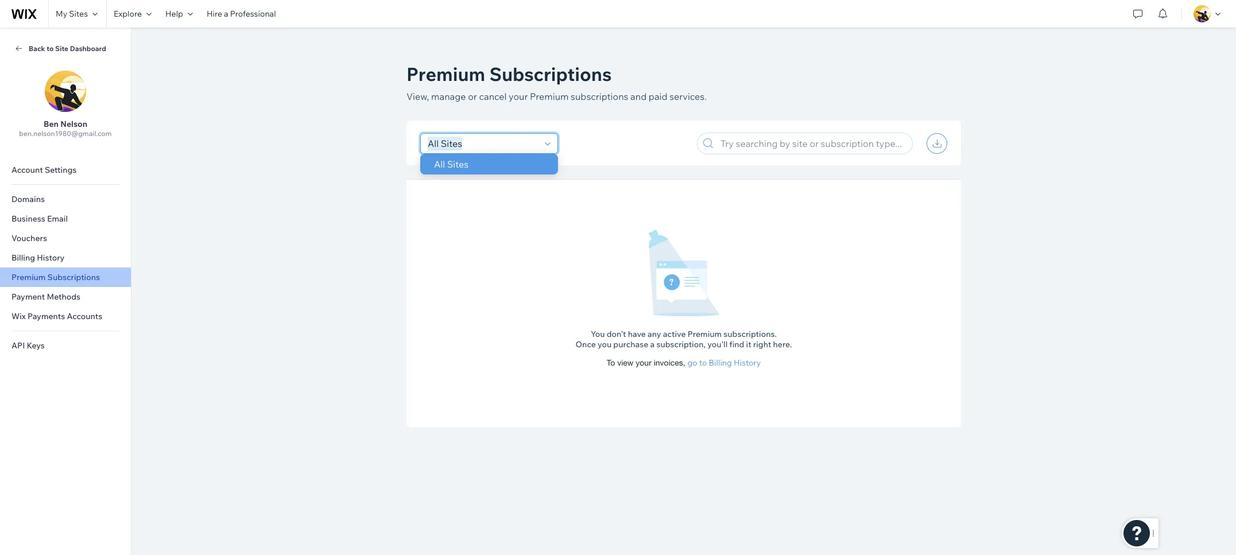 Task type: describe. For each thing, give the bounding box(es) containing it.
manage
[[431, 91, 466, 102]]

a inside you don't have any active premium subscriptions. once you purchase a subscription, you'll find it right here.
[[650, 339, 655, 350]]

go to billing history link
[[688, 358, 761, 368]]

professional
[[230, 9, 276, 19]]

hire a professional link
[[200, 0, 283, 28]]

explore
[[114, 9, 142, 19]]

payment
[[11, 292, 45, 302]]

go
[[688, 358, 698, 368]]

account
[[11, 165, 43, 175]]

to
[[607, 358, 615, 367]]

help button
[[158, 0, 200, 28]]

subscriptions
[[571, 91, 628, 102]]

wix
[[11, 311, 26, 322]]

email
[[47, 214, 68, 224]]

all
[[434, 158, 445, 170]]

back
[[29, 44, 45, 53]]

1 horizontal spatial to
[[699, 358, 707, 368]]

services.
[[670, 91, 707, 102]]

billing history
[[11, 253, 65, 263]]

any
[[648, 329, 661, 339]]

you
[[591, 329, 605, 339]]

you'll
[[708, 339, 728, 350]]

premium inside you don't have any active premium subscriptions. once you purchase a subscription, you'll find it right here.
[[688, 329, 722, 339]]

my
[[56, 9, 67, 19]]

wix payments accounts
[[11, 311, 102, 322]]

to inside sidebar element
[[47, 44, 54, 53]]

a inside "hire a professional" link
[[224, 9, 228, 19]]

nelson
[[60, 119, 87, 129]]

billing history link
[[0, 248, 131, 268]]

you
[[598, 339, 612, 350]]

subscriptions for premium subscriptions view, manage or cancel your premium subscriptions and paid services.
[[489, 63, 612, 86]]

payment methods
[[11, 292, 80, 302]]

account settings
[[11, 165, 77, 175]]

all sites
[[434, 158, 469, 170]]

have
[[628, 329, 646, 339]]

to view your invoices, go to billing history
[[607, 358, 761, 368]]

payments
[[28, 311, 65, 322]]

find
[[729, 339, 744, 350]]

subscriptions for premium subscriptions
[[47, 272, 100, 282]]

purchase
[[613, 339, 648, 350]]

site
[[55, 44, 68, 53]]

your inside to view your invoices, go to billing history
[[636, 358, 652, 367]]

here.
[[773, 339, 792, 350]]

Try searching by site or subscription type... field
[[717, 133, 909, 154]]

it
[[746, 339, 751, 350]]

api
[[11, 340, 25, 351]]

premium up 'manage'
[[407, 63, 485, 86]]

premium inside sidebar element
[[11, 272, 46, 282]]

don't
[[607, 329, 626, 339]]

your inside premium subscriptions view, manage or cancel your premium subscriptions and paid services.
[[509, 91, 528, 102]]

ben.nelson1980@gmail.com
[[19, 129, 112, 138]]

methods
[[47, 292, 80, 302]]

and
[[630, 91, 647, 102]]

invoices,
[[654, 358, 685, 367]]

subscription,
[[656, 339, 706, 350]]

1 vertical spatial history
[[734, 358, 761, 368]]



Task type: locate. For each thing, give the bounding box(es) containing it.
to
[[47, 44, 54, 53], [699, 358, 707, 368]]

to left site
[[47, 44, 54, 53]]

hire a professional
[[207, 9, 276, 19]]

my sites
[[56, 9, 88, 19]]

your
[[509, 91, 528, 102], [636, 358, 652, 367]]

settings
[[45, 165, 77, 175]]

keys
[[27, 340, 45, 351]]

0 horizontal spatial a
[[224, 9, 228, 19]]

subscriptions.
[[724, 329, 777, 339]]

history down it
[[734, 358, 761, 368]]

your right cancel
[[509, 91, 528, 102]]

business email
[[11, 214, 68, 224]]

billing down vouchers
[[11, 253, 35, 263]]

domains link
[[0, 189, 131, 209]]

sites inside option
[[447, 158, 469, 170]]

premium right active
[[688, 329, 722, 339]]

vouchers link
[[0, 229, 131, 248]]

1 horizontal spatial billing
[[709, 358, 732, 368]]

1 horizontal spatial subscriptions
[[489, 63, 612, 86]]

sidebar element
[[0, 28, 131, 555]]

None field
[[424, 134, 541, 153]]

premium subscriptions view, manage or cancel your premium subscriptions and paid services.
[[407, 63, 707, 102]]

0 vertical spatial history
[[37, 253, 65, 263]]

cancel
[[479, 91, 507, 102]]

sites for all sites
[[447, 158, 469, 170]]

you don't have any active premium subscriptions. once you purchase a subscription, you'll find it right here.
[[576, 329, 792, 350]]

1 horizontal spatial sites
[[447, 158, 469, 170]]

premium
[[407, 63, 485, 86], [530, 91, 569, 102], [11, 272, 46, 282], [688, 329, 722, 339]]

sites right my
[[69, 9, 88, 19]]

right
[[753, 339, 771, 350]]

subscriptions inside premium subscriptions view, manage or cancel your premium subscriptions and paid services.
[[489, 63, 612, 86]]

payment methods link
[[0, 287, 131, 307]]

a right have
[[650, 339, 655, 350]]

history
[[37, 253, 65, 263], [734, 358, 761, 368]]

0 vertical spatial billing
[[11, 253, 35, 263]]

hire
[[207, 9, 222, 19]]

all sites option
[[420, 154, 558, 175]]

0 vertical spatial a
[[224, 9, 228, 19]]

dashboard
[[70, 44, 106, 53]]

0 vertical spatial to
[[47, 44, 54, 53]]

0 horizontal spatial your
[[509, 91, 528, 102]]

server error icon image
[[648, 229, 720, 318]]

billing inside sidebar element
[[11, 253, 35, 263]]

once
[[576, 339, 596, 350]]

ben
[[44, 119, 59, 129]]

0 horizontal spatial billing
[[11, 253, 35, 263]]

0 horizontal spatial history
[[37, 253, 65, 263]]

0 vertical spatial your
[[509, 91, 528, 102]]

sites for my sites
[[69, 9, 88, 19]]

0 horizontal spatial to
[[47, 44, 54, 53]]

1 vertical spatial billing
[[709, 358, 732, 368]]

subscriptions inside sidebar element
[[47, 272, 100, 282]]

0 horizontal spatial subscriptions
[[47, 272, 100, 282]]

premium subscriptions
[[11, 272, 100, 282]]

subscriptions down billing history link
[[47, 272, 100, 282]]

a right hire
[[224, 9, 228, 19]]

1 vertical spatial your
[[636, 358, 652, 367]]

subscriptions up subscriptions
[[489, 63, 612, 86]]

billing
[[11, 253, 35, 263], [709, 358, 732, 368]]

ben nelson ben.nelson1980@gmail.com
[[19, 119, 112, 138]]

accounts
[[67, 311, 102, 322]]

premium up payment
[[11, 272, 46, 282]]

view
[[617, 358, 634, 367]]

or
[[468, 91, 477, 102]]

back to site dashboard
[[29, 44, 106, 53]]

history up premium subscriptions in the left of the page
[[37, 253, 65, 263]]

premium subscriptions link
[[0, 268, 131, 287]]

to right "go"
[[699, 358, 707, 368]]

account settings link
[[0, 160, 131, 180]]

1 horizontal spatial history
[[734, 358, 761, 368]]

0 horizontal spatial sites
[[69, 9, 88, 19]]

a
[[224, 9, 228, 19], [650, 339, 655, 350]]

vouchers
[[11, 233, 47, 243]]

1 vertical spatial subscriptions
[[47, 272, 100, 282]]

domains
[[11, 194, 45, 204]]

1 vertical spatial to
[[699, 358, 707, 368]]

1 vertical spatial a
[[650, 339, 655, 350]]

api keys
[[11, 340, 45, 351]]

active
[[663, 329, 686, 339]]

paid
[[649, 91, 668, 102]]

wix payments accounts link
[[0, 307, 131, 326]]

0 vertical spatial sites
[[69, 9, 88, 19]]

help
[[165, 9, 183, 19]]

back to site dashboard link
[[14, 43, 117, 53]]

1 horizontal spatial your
[[636, 358, 652, 367]]

1 horizontal spatial a
[[650, 339, 655, 350]]

sites right all
[[447, 158, 469, 170]]

history inside sidebar element
[[37, 253, 65, 263]]

0 vertical spatial subscriptions
[[489, 63, 612, 86]]

business
[[11, 214, 45, 224]]

view,
[[407, 91, 429, 102]]

1 vertical spatial sites
[[447, 158, 469, 170]]

sites
[[69, 9, 88, 19], [447, 158, 469, 170]]

business email link
[[0, 209, 131, 229]]

api keys link
[[0, 336, 131, 355]]

your right view
[[636, 358, 652, 367]]

billing down you'll
[[709, 358, 732, 368]]

premium left subscriptions
[[530, 91, 569, 102]]

subscriptions
[[489, 63, 612, 86], [47, 272, 100, 282]]



